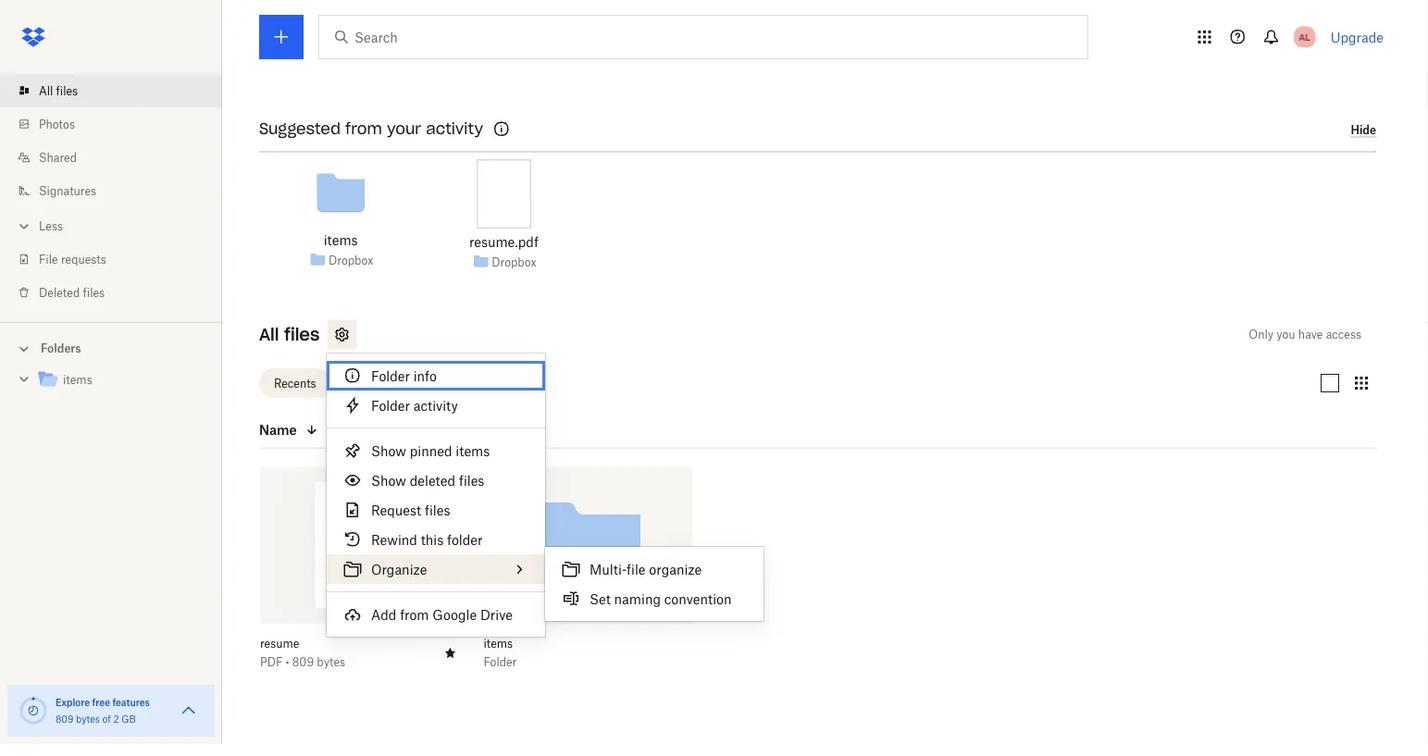 Task type: vqa. For each thing, say whether or not it's contained in the screenshot.
Folders
yes



Task type: locate. For each thing, give the bounding box(es) containing it.
items link
[[324, 230, 358, 250], [37, 368, 207, 393]]

folder activity
[[371, 398, 458, 413]]

activity
[[426, 119, 483, 138], [414, 398, 458, 413]]

0 horizontal spatial items link
[[37, 368, 207, 393]]

1 horizontal spatial all files
[[259, 324, 320, 345]]

files inside deleted files link
[[83, 286, 105, 300]]

1 vertical spatial all
[[259, 324, 279, 345]]

from left your
[[345, 119, 382, 138]]

1 vertical spatial show
[[371, 473, 406, 488]]

folder down the "starred" at the bottom
[[371, 398, 410, 413]]

all files link
[[15, 74, 222, 107]]

activity down folder info menu item
[[414, 398, 458, 413]]

files inside show deleted files menu item
[[459, 473, 485, 488]]

photos link
[[15, 107, 222, 141]]

deleted
[[410, 473, 456, 488]]

resume.pdf link
[[469, 232, 539, 252]]

recents button
[[259, 369, 331, 398]]

0 horizontal spatial dropbox link
[[329, 251, 373, 269]]

from right add
[[400, 607, 429, 623]]

dropbox image
[[15, 19, 52, 56]]

1 horizontal spatial dropbox link
[[492, 253, 537, 271]]

deleted files
[[39, 286, 105, 300]]

809 inside resume pdf • 809 bytes
[[292, 656, 314, 669]]

from inside menu item
[[400, 607, 429, 623]]

quota usage element
[[19, 696, 48, 726]]

all inside list item
[[39, 84, 53, 98]]

show deleted files
[[371, 473, 485, 488]]

0 vertical spatial 809
[[292, 656, 314, 669]]

1 horizontal spatial 809
[[292, 656, 314, 669]]

bytes inside resume pdf • 809 bytes
[[317, 656, 345, 669]]

request files
[[371, 502, 450, 518]]

0 vertical spatial bytes
[[317, 656, 345, 669]]

file, resume.pdf row
[[260, 467, 469, 683]]

bytes left of
[[76, 713, 100, 725]]

dropbox
[[329, 253, 373, 267], [492, 255, 537, 269]]

activity right your
[[426, 119, 483, 138]]

upgrade
[[1331, 29, 1384, 45]]

1 vertical spatial from
[[400, 607, 429, 623]]

files inside request files menu item
[[425, 502, 450, 518]]

name button
[[259, 419, 415, 441]]

less image
[[15, 217, 33, 236]]

activity inside folder activity menu item
[[414, 398, 458, 413]]

1 show from the top
[[371, 443, 406, 459]]

folders button
[[0, 334, 222, 362]]

dropbox up folder settings image
[[329, 253, 373, 267]]

files
[[56, 84, 78, 98], [83, 286, 105, 300], [284, 324, 320, 345], [459, 473, 485, 488], [425, 502, 450, 518]]

deleted files link
[[15, 276, 222, 309]]

show pinned items
[[371, 443, 490, 459]]

1 horizontal spatial from
[[400, 607, 429, 623]]

signatures link
[[15, 174, 222, 207]]

0 horizontal spatial from
[[345, 119, 382, 138]]

809 down explore
[[56, 713, 73, 725]]

all up "photos"
[[39, 84, 53, 98]]

your
[[387, 119, 421, 138]]

folder down drive
[[484, 656, 517, 669]]

dropbox link for items
[[329, 251, 373, 269]]

pinned
[[410, 443, 452, 459]]

0 horizontal spatial all
[[39, 84, 53, 98]]

of
[[102, 713, 111, 725]]

1 vertical spatial 809
[[56, 713, 73, 725]]

only
[[1249, 328, 1274, 342]]

naming
[[614, 591, 661, 607]]

0 vertical spatial folder
[[371, 368, 410, 384]]

organize menu item
[[327, 555, 545, 584]]

show inside show deleted files menu item
[[371, 473, 406, 488]]

google
[[433, 607, 477, 623]]

0 vertical spatial all files
[[39, 84, 78, 98]]

1 vertical spatial items link
[[37, 368, 207, 393]]

0 vertical spatial show
[[371, 443, 406, 459]]

•
[[286, 656, 289, 669]]

1 vertical spatial bytes
[[76, 713, 100, 725]]

809 for explore
[[56, 713, 73, 725]]

all
[[39, 84, 53, 98], [259, 324, 279, 345]]

1 horizontal spatial bytes
[[317, 656, 345, 669]]

bytes for resume
[[317, 656, 345, 669]]

bytes inside explore free features 809 bytes of 2 gb
[[76, 713, 100, 725]]

suggested from your activity
[[259, 119, 483, 138]]

file requests link
[[15, 243, 222, 276]]

rewind this folder menu item
[[327, 525, 545, 555]]

all files up 'recents'
[[259, 324, 320, 345]]

list
[[0, 63, 222, 322]]

files inside all files link
[[56, 84, 78, 98]]

folder, items row
[[484, 467, 692, 683]]

suggested
[[259, 119, 341, 138]]

multi-
[[590, 562, 627, 577]]

request
[[371, 502, 421, 518]]

809
[[292, 656, 314, 669], [56, 713, 73, 725]]

all up 'recents'
[[259, 324, 279, 345]]

info
[[414, 368, 437, 384]]

0 vertical spatial from
[[345, 119, 382, 138]]

0 horizontal spatial 809
[[56, 713, 73, 725]]

items
[[324, 232, 358, 248], [63, 373, 92, 387], [456, 443, 490, 459], [484, 637, 513, 651]]

have
[[1299, 328, 1323, 342]]

folder
[[371, 368, 410, 384], [371, 398, 410, 413], [484, 656, 517, 669]]

0 horizontal spatial bytes
[[76, 713, 100, 725]]

folder left info
[[371, 368, 410, 384]]

bytes
[[317, 656, 345, 669], [76, 713, 100, 725]]

starred button
[[339, 369, 408, 398]]

show for show deleted files
[[371, 473, 406, 488]]

1 horizontal spatial items link
[[324, 230, 358, 250]]

2 show from the top
[[371, 473, 406, 488]]

0 vertical spatial all
[[39, 84, 53, 98]]

all files up "photos"
[[39, 84, 78, 98]]

1 horizontal spatial dropbox
[[492, 255, 537, 269]]

dropbox link
[[329, 251, 373, 269], [492, 253, 537, 271]]

organize
[[649, 562, 702, 577]]

folder info
[[371, 368, 437, 384]]

show left pinned
[[371, 443, 406, 459]]

2 vertical spatial folder
[[484, 656, 517, 669]]

show for show pinned items
[[371, 443, 406, 459]]

show up the "request"
[[371, 473, 406, 488]]

bytes down resume button
[[317, 656, 345, 669]]

1 vertical spatial folder
[[371, 398, 410, 413]]

0 horizontal spatial dropbox
[[329, 253, 373, 267]]

add from google drive
[[371, 607, 513, 623]]

dropbox link down resume.pdf
[[492, 253, 537, 271]]

from
[[345, 119, 382, 138], [400, 607, 429, 623]]

all files
[[39, 84, 78, 98], [259, 324, 320, 345]]

809 right •
[[292, 656, 314, 669]]

show inside show pinned items menu item
[[371, 443, 406, 459]]

you
[[1277, 328, 1296, 342]]

convention
[[665, 591, 732, 607]]

dropbox link up folder settings image
[[329, 251, 373, 269]]

1 vertical spatial activity
[[414, 398, 458, 413]]

list containing all files
[[0, 63, 222, 322]]

explore free features 809 bytes of 2 gb
[[56, 697, 150, 725]]

access
[[1326, 328, 1362, 342]]

items folder
[[484, 637, 517, 669]]

dropbox down resume.pdf
[[492, 255, 537, 269]]

show
[[371, 443, 406, 459], [371, 473, 406, 488]]

less
[[39, 219, 63, 233]]

0 horizontal spatial all files
[[39, 84, 78, 98]]

809 inside explore free features 809 bytes of 2 gb
[[56, 713, 73, 725]]



Task type: describe. For each thing, give the bounding box(es) containing it.
resume button
[[260, 637, 428, 651]]

0 vertical spatial items link
[[324, 230, 358, 250]]

requests
[[61, 252, 106, 266]]

files for deleted files link on the top left of page
[[83, 286, 105, 300]]

multi-file organize
[[590, 562, 702, 577]]

1 horizontal spatial all
[[259, 324, 279, 345]]

resume pdf • 809 bytes
[[260, 637, 345, 669]]

0 vertical spatial activity
[[426, 119, 483, 138]]

starred
[[353, 376, 393, 390]]

set
[[590, 591, 611, 607]]

from for google
[[400, 607, 429, 623]]

items inside show pinned items menu item
[[456, 443, 490, 459]]

recents
[[274, 376, 316, 390]]

bytes for explore
[[76, 713, 100, 725]]

file
[[627, 562, 646, 577]]

folder for folder info
[[371, 368, 410, 384]]

name
[[259, 422, 297, 438]]

/resume.pdf image
[[477, 160, 531, 228]]

folder activity menu item
[[327, 391, 545, 420]]

all files list item
[[0, 74, 222, 107]]

features
[[112, 697, 150, 708]]

gb
[[122, 713, 136, 725]]

file
[[39, 252, 58, 266]]

add
[[371, 607, 397, 623]]

files for all files link
[[56, 84, 78, 98]]

drive
[[480, 607, 513, 623]]

resume.pdf
[[469, 234, 539, 250]]

set naming convention
[[590, 591, 732, 607]]

1 vertical spatial all files
[[259, 324, 320, 345]]

show pinned items menu item
[[327, 436, 545, 466]]

photos
[[39, 117, 75, 131]]

name column header
[[259, 419, 444, 441]]

deleted
[[39, 286, 80, 300]]

items inside items folder
[[484, 637, 513, 651]]

from for your
[[345, 119, 382, 138]]

folder inside row
[[484, 656, 517, 669]]

request files menu item
[[327, 495, 545, 525]]

809 for resume
[[292, 656, 314, 669]]

file requests
[[39, 252, 106, 266]]

explore
[[56, 697, 90, 708]]

shared link
[[15, 141, 222, 174]]

2
[[113, 713, 119, 725]]

folders
[[41, 342, 81, 356]]

folder
[[447, 532, 483, 548]]

this
[[421, 532, 444, 548]]

free
[[92, 697, 110, 708]]

only you have access
[[1249, 328, 1362, 342]]

upgrade link
[[1331, 29, 1384, 45]]

dropbox for resume.pdf
[[492, 255, 537, 269]]

dropbox link for resume.pdf
[[492, 253, 537, 271]]

folder for folder activity
[[371, 398, 410, 413]]

resume
[[260, 637, 299, 651]]

folder settings image
[[331, 324, 353, 346]]

add from google drive menu item
[[327, 600, 545, 630]]

signatures
[[39, 184, 96, 198]]

rewind this folder
[[371, 532, 483, 548]]

dropbox for items
[[329, 253, 373, 267]]

pdf
[[260, 656, 283, 669]]

show deleted files menu item
[[327, 466, 545, 495]]

organize
[[371, 562, 427, 577]]

shared
[[39, 150, 77, 164]]

items button
[[484, 637, 652, 651]]

all files inside list item
[[39, 84, 78, 98]]

files for request files menu item
[[425, 502, 450, 518]]

multi-file organize menu item
[[545, 555, 764, 584]]

folder info menu item
[[327, 361, 545, 391]]

set naming convention menu item
[[545, 584, 764, 614]]

rewind
[[371, 532, 417, 548]]



